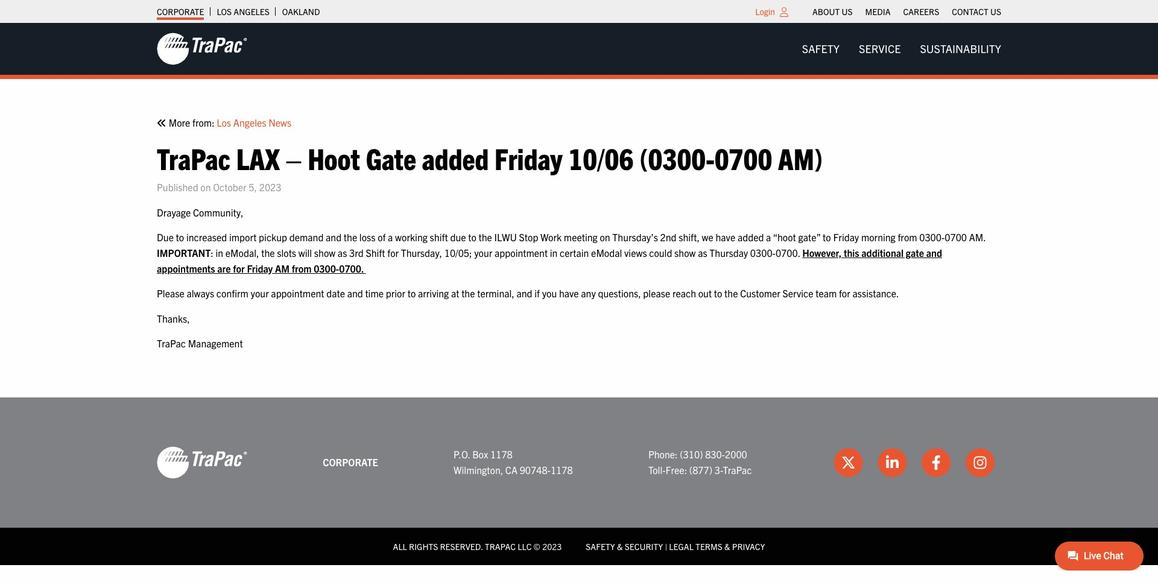 Task type: vqa. For each thing, say whether or not it's contained in the screenshot.
Gate
yes



Task type: locate. For each thing, give the bounding box(es) containing it.
1 us from the left
[[842, 6, 853, 17]]

(310)
[[680, 448, 703, 461]]

on up emodal
[[600, 231, 610, 243]]

& left security
[[617, 541, 623, 552]]

los right corporate link
[[217, 6, 232, 17]]

0 horizontal spatial &
[[617, 541, 623, 552]]

lax
[[236, 139, 280, 176]]

0 vertical spatial safety
[[802, 42, 840, 56]]

2 corporate image from the top
[[157, 446, 247, 480]]

0 horizontal spatial 2023
[[259, 181, 281, 193]]

"hoot
[[773, 231, 796, 243]]

footer containing p.o. box 1178
[[0, 398, 1158, 565]]

ilwu
[[494, 231, 517, 243]]

1 los from the top
[[217, 6, 232, 17]]

additional
[[862, 247, 904, 259]]

1 horizontal spatial 0700.
[[776, 247, 800, 259]]

gate"
[[798, 231, 821, 243]]

1 horizontal spatial your
[[474, 247, 492, 259]]

trapac down 2000
[[723, 464, 752, 476]]

1 horizontal spatial appointment
[[495, 247, 548, 259]]

please
[[157, 287, 184, 299]]

us for about us
[[842, 6, 853, 17]]

due to increased import pickup demand and the loss of a working shift due to the ilwu stop work meeting on thursday's 2nd shift, we have added a "hoot gate" to friday morning from 0300-0700 am. important : in emodal, the slots will show as 3rd shift for thursday, 10/05; your appointment in certain emodal views could show as thursday 0300-0700.
[[157, 231, 986, 259]]

us
[[842, 6, 853, 17], [991, 6, 1001, 17]]

added
[[422, 139, 489, 176], [738, 231, 764, 243]]

1 vertical spatial friday
[[833, 231, 859, 243]]

2 & from the left
[[725, 541, 730, 552]]

0 horizontal spatial 0700
[[715, 139, 772, 176]]

1 horizontal spatial 1178
[[551, 464, 573, 476]]

corporate
[[157, 6, 204, 17], [323, 456, 378, 468]]

2 horizontal spatial 0300-
[[920, 231, 945, 243]]

and inside however, this additional gate and appointments are for friday am from 0300-0700.
[[927, 247, 942, 259]]

1 vertical spatial angeles
[[233, 116, 266, 129]]

arriving
[[418, 287, 449, 299]]

from down will
[[292, 262, 312, 274]]

& right 'terms' at the bottom right of the page
[[725, 541, 730, 552]]

1 horizontal spatial from
[[898, 231, 917, 243]]

0300- up date
[[314, 262, 339, 274]]

1 horizontal spatial as
[[698, 247, 707, 259]]

2023 right © in the bottom left of the page
[[542, 541, 562, 552]]

–
[[286, 139, 302, 176]]

0 horizontal spatial show
[[314, 247, 336, 259]]

0 vertical spatial have
[[716, 231, 736, 243]]

for right the shift on the top left of the page
[[387, 247, 399, 259]]

management
[[188, 337, 243, 350]]

trapac up "published"
[[157, 139, 231, 176]]

wilmington,
[[454, 464, 503, 476]]

0700
[[715, 139, 772, 176], [945, 231, 967, 243]]

important
[[157, 247, 211, 259]]

1 a from the left
[[388, 231, 393, 243]]

for right team
[[839, 287, 851, 299]]

0 vertical spatial 1178
[[490, 448, 513, 461]]

certain
[[560, 247, 589, 259]]

0700 inside trapac lax – hoot gate added friday 10/06 (0300-0700 am) published on october 5, 2023
[[715, 139, 772, 176]]

0 horizontal spatial 0300-
[[314, 262, 339, 274]]

0 horizontal spatial service
[[783, 287, 814, 299]]

us right contact
[[991, 6, 1001, 17]]

0 horizontal spatial in
[[216, 247, 223, 259]]

1 vertical spatial from
[[292, 262, 312, 274]]

p.o. box 1178 wilmington, ca 90748-1178
[[454, 448, 573, 476]]

trapac down thanks,
[[157, 337, 186, 350]]

angeles inside trapac lax – hoot gate added friday 10/06 (0300-0700 am) article
[[233, 116, 266, 129]]

1 vertical spatial corporate image
[[157, 446, 247, 480]]

to up however,
[[823, 231, 831, 243]]

at
[[451, 287, 459, 299]]

0700.
[[776, 247, 800, 259], [339, 262, 364, 274]]

1 vertical spatial your
[[251, 287, 269, 299]]

1 horizontal spatial us
[[991, 6, 1001, 17]]

1 horizontal spatial &
[[725, 541, 730, 552]]

1178 up the "ca"
[[490, 448, 513, 461]]

reserved.
[[440, 541, 483, 552]]

in right :
[[216, 247, 223, 259]]

1 vertical spatial 1178
[[551, 464, 573, 476]]

1 vertical spatial 0700
[[945, 231, 967, 243]]

from
[[898, 231, 917, 243], [292, 262, 312, 274]]

2 us from the left
[[991, 6, 1001, 17]]

0 horizontal spatial added
[[422, 139, 489, 176]]

1 show from the left
[[314, 247, 336, 259]]

a right of
[[388, 231, 393, 243]]

corporate image inside footer
[[157, 446, 247, 480]]

as left 3rd
[[338, 247, 347, 259]]

0 vertical spatial 0700.
[[776, 247, 800, 259]]

show right will
[[314, 247, 336, 259]]

0 horizontal spatial on
[[200, 181, 211, 193]]

the
[[344, 231, 357, 243], [479, 231, 492, 243], [261, 247, 275, 259], [462, 287, 475, 299], [725, 287, 738, 299]]

pickup
[[259, 231, 287, 243]]

1 vertical spatial corporate
[[323, 456, 378, 468]]

2 a from the left
[[766, 231, 771, 243]]

2023 right 5,
[[259, 181, 281, 193]]

however, this additional gate and appointments are for friday am from 0300-0700.
[[157, 247, 942, 274]]

footer
[[0, 398, 1158, 565]]

and right gate
[[927, 247, 942, 259]]

1 horizontal spatial 0700
[[945, 231, 967, 243]]

0 vertical spatial 2023
[[259, 181, 281, 193]]

1 vertical spatial safety
[[586, 541, 615, 552]]

safety down about
[[802, 42, 840, 56]]

1178
[[490, 448, 513, 461], [551, 464, 573, 476]]

0 vertical spatial appointment
[[495, 247, 548, 259]]

menu bar up the service link
[[806, 3, 1008, 20]]

your right confirm on the left of the page
[[251, 287, 269, 299]]

0 horizontal spatial us
[[842, 6, 853, 17]]

we
[[702, 231, 714, 243]]

0 vertical spatial your
[[474, 247, 492, 259]]

your right 10/05;
[[474, 247, 492, 259]]

1 horizontal spatial on
[[600, 231, 610, 243]]

safety for safety & security | legal terms & privacy
[[586, 541, 615, 552]]

1 in from the left
[[216, 247, 223, 259]]

0300- up gate
[[920, 231, 945, 243]]

2 vertical spatial for
[[839, 287, 851, 299]]

oakland link
[[282, 3, 320, 20]]

0 horizontal spatial 0700.
[[339, 262, 364, 274]]

0 horizontal spatial from
[[292, 262, 312, 274]]

0700 left am)
[[715, 139, 772, 176]]

community,
[[193, 206, 243, 218]]

as
[[338, 247, 347, 259], [698, 247, 707, 259]]

90748-
[[520, 464, 551, 476]]

1 vertical spatial on
[[600, 231, 610, 243]]

0 vertical spatial added
[[422, 139, 489, 176]]

1 horizontal spatial 2023
[[542, 541, 562, 552]]

0 vertical spatial from
[[898, 231, 917, 243]]

am.
[[969, 231, 986, 243]]

safety left security
[[586, 541, 615, 552]]

0 vertical spatial 0300-
[[920, 231, 945, 243]]

0 vertical spatial on
[[200, 181, 211, 193]]

1 corporate image from the top
[[157, 32, 247, 66]]

0300- inside however, this additional gate and appointments are for friday am from 0300-0700.
[[314, 262, 339, 274]]

1 horizontal spatial 0300-
[[750, 247, 776, 259]]

0 vertical spatial los
[[217, 6, 232, 17]]

2 horizontal spatial friday
[[833, 231, 859, 243]]

1 vertical spatial los
[[217, 116, 231, 129]]

1 horizontal spatial show
[[675, 247, 696, 259]]

0 vertical spatial trapac
[[157, 139, 231, 176]]

from inside 'due to increased import pickup demand and the loss of a working shift due to the ilwu stop work meeting on thursday's 2nd shift, we have added a "hoot gate" to friday morning from 0300-0700 am. important : in emodal, the slots will show as 3rd shift for thursday, 10/05; your appointment in certain emodal views could show as thursday 0300-0700.'
[[898, 231, 917, 243]]

service down media
[[859, 42, 901, 56]]

in
[[216, 247, 223, 259], [550, 247, 558, 259]]

us inside about us link
[[842, 6, 853, 17]]

as down we at the right top of the page
[[698, 247, 707, 259]]

from up gate
[[898, 231, 917, 243]]

llc
[[518, 541, 532, 552]]

friday inside however, this additional gate and appointments are for friday am from 0300-0700.
[[247, 262, 273, 274]]

menu bar
[[806, 3, 1008, 20], [793, 37, 1011, 61]]

due
[[450, 231, 466, 243]]

1 vertical spatial 2023
[[542, 541, 562, 552]]

0 horizontal spatial for
[[233, 262, 245, 274]]

1 horizontal spatial safety
[[802, 42, 840, 56]]

1 vertical spatial added
[[738, 231, 764, 243]]

stop
[[519, 231, 538, 243]]

safety inside menu bar
[[802, 42, 840, 56]]

2 vertical spatial friday
[[247, 262, 273, 274]]

0 vertical spatial friday
[[495, 139, 563, 176]]

los right from:
[[217, 116, 231, 129]]

2 los from the top
[[217, 116, 231, 129]]

a
[[388, 231, 393, 243], [766, 231, 771, 243]]

1 vertical spatial menu bar
[[793, 37, 1011, 61]]

1 horizontal spatial have
[[716, 231, 736, 243]]

p.o.
[[454, 448, 470, 461]]

careers link
[[903, 3, 939, 20]]

assistance.
[[853, 287, 899, 299]]

1 horizontal spatial added
[[738, 231, 764, 243]]

&
[[617, 541, 623, 552], [725, 541, 730, 552]]

your
[[474, 247, 492, 259], [251, 287, 269, 299]]

angeles left news
[[233, 116, 266, 129]]

appointments
[[157, 262, 215, 274]]

please
[[643, 287, 670, 299]]

all rights reserved. trapac llc © 2023
[[393, 541, 562, 552]]

media
[[865, 6, 891, 17]]

show down shift,
[[675, 247, 696, 259]]

2023
[[259, 181, 281, 193], [542, 541, 562, 552]]

1 horizontal spatial a
[[766, 231, 771, 243]]

0 horizontal spatial have
[[559, 287, 579, 299]]

angeles
[[234, 6, 270, 17], [233, 116, 266, 129]]

out
[[698, 287, 712, 299]]

0 vertical spatial menu bar
[[806, 3, 1008, 20]]

1 vertical spatial service
[[783, 287, 814, 299]]

0 horizontal spatial 1178
[[490, 448, 513, 461]]

you
[[542, 287, 557, 299]]

news
[[269, 116, 292, 129]]

the left the 'ilwu' at the top
[[479, 231, 492, 243]]

on inside 'due to increased import pickup demand and the loss of a working shift due to the ilwu stop work meeting on thursday's 2nd shift, we have added a "hoot gate" to friday morning from 0300-0700 am. important : in emodal, the slots will show as 3rd shift for thursday, 10/05; your appointment in certain emodal views could show as thursday 0300-0700.'
[[600, 231, 610, 243]]

in down work
[[550, 247, 558, 259]]

safety
[[802, 42, 840, 56], [586, 541, 615, 552]]

from inside however, this additional gate and appointments are for friday am from 0300-0700.
[[292, 262, 312, 274]]

have left any
[[559, 287, 579, 299]]

friday inside 'due to increased import pickup demand and the loss of a working shift due to the ilwu stop work meeting on thursday's 2nd shift, we have added a "hoot gate" to friday morning from 0300-0700 am. important : in emodal, the slots will show as 3rd shift for thursday, 10/05; your appointment in certain emodal views could show as thursday 0300-0700.'
[[833, 231, 859, 243]]

appointment down stop at left
[[495, 247, 548, 259]]

shift
[[430, 231, 448, 243]]

0 vertical spatial corporate
[[157, 6, 204, 17]]

have up thursday
[[716, 231, 736, 243]]

however,
[[803, 247, 842, 259]]

0 horizontal spatial a
[[388, 231, 393, 243]]

gate
[[906, 247, 924, 259]]

0 horizontal spatial your
[[251, 287, 269, 299]]

trapac inside trapac lax – hoot gate added friday 10/06 (0300-0700 am) published on october 5, 2023
[[157, 139, 231, 176]]

always
[[187, 287, 214, 299]]

angeles left oakland link
[[234, 6, 270, 17]]

any
[[581, 287, 596, 299]]

and right demand
[[326, 231, 342, 243]]

0 vertical spatial for
[[387, 247, 399, 259]]

us right about
[[842, 6, 853, 17]]

1 horizontal spatial friday
[[495, 139, 563, 176]]

2 show from the left
[[675, 247, 696, 259]]

2 vertical spatial 0300-
[[314, 262, 339, 274]]

safety inside footer
[[586, 541, 615, 552]]

1 vertical spatial 0700.
[[339, 262, 364, 274]]

1 horizontal spatial for
[[387, 247, 399, 259]]

0300- down "hoot
[[750, 247, 776, 259]]

1 horizontal spatial service
[[859, 42, 901, 56]]

2 vertical spatial trapac
[[723, 464, 752, 476]]

1178 right the "ca"
[[551, 464, 573, 476]]

careers
[[903, 6, 939, 17]]

1 as from the left
[[338, 247, 347, 259]]

for right are
[[233, 262, 245, 274]]

trapac
[[157, 139, 231, 176], [157, 337, 186, 350], [723, 464, 752, 476]]

us inside the contact us link
[[991, 6, 1001, 17]]

and
[[326, 231, 342, 243], [927, 247, 942, 259], [347, 287, 363, 299], [517, 287, 532, 299]]

0 horizontal spatial safety
[[586, 541, 615, 552]]

0 vertical spatial corporate image
[[157, 32, 247, 66]]

0 vertical spatial service
[[859, 42, 901, 56]]

login link
[[755, 6, 775, 17]]

1 vertical spatial trapac
[[157, 337, 186, 350]]

0 horizontal spatial appointment
[[271, 287, 324, 299]]

0700. down 3rd
[[339, 262, 364, 274]]

service left team
[[783, 287, 814, 299]]

1 vertical spatial for
[[233, 262, 245, 274]]

am)
[[778, 139, 823, 176]]

drayage community,
[[157, 206, 243, 218]]

on left october
[[200, 181, 211, 193]]

1 horizontal spatial in
[[550, 247, 558, 259]]

0 horizontal spatial friday
[[247, 262, 273, 274]]

0700 left am.
[[945, 231, 967, 243]]

reach
[[673, 287, 696, 299]]

appointment down am
[[271, 287, 324, 299]]

0700. down "hoot
[[776, 247, 800, 259]]

0 horizontal spatial as
[[338, 247, 347, 259]]

a left "hoot
[[766, 231, 771, 243]]

(0300-
[[640, 139, 715, 176]]

0 horizontal spatial corporate
[[157, 6, 204, 17]]

your inside 'due to increased import pickup demand and the loss of a working shift due to the ilwu stop work meeting on thursday's 2nd shift, we have added a "hoot gate" to friday morning from 0300-0700 am. important : in emodal, the slots will show as 3rd shift for thursday, 10/05; your appointment in certain emodal views could show as thursday 0300-0700.'
[[474, 247, 492, 259]]

2 horizontal spatial for
[[839, 287, 851, 299]]

legal terms & privacy link
[[669, 541, 765, 552]]

corporate image
[[157, 32, 247, 66], [157, 446, 247, 480]]

2023 inside trapac lax – hoot gate added friday 10/06 (0300-0700 am) published on october 5, 2023
[[259, 181, 281, 193]]

0 vertical spatial 0700
[[715, 139, 772, 176]]

menu bar down careers
[[793, 37, 1011, 61]]

and inside 'due to increased import pickup demand and the loss of a working shift due to the ilwu stop work meeting on thursday's 2nd shift, we have added a "hoot gate" to friday morning from 0300-0700 am. important : in emodal, the slots will show as 3rd shift for thursday, 10/05; your appointment in certain emodal views could show as thursday 0300-0700.'
[[326, 231, 342, 243]]

10/06
[[568, 139, 634, 176]]



Task type: describe. For each thing, give the bounding box(es) containing it.
could
[[649, 247, 672, 259]]

sustainability
[[920, 42, 1001, 56]]

trapac for lax
[[157, 139, 231, 176]]

safety for safety
[[802, 42, 840, 56]]

due
[[157, 231, 174, 243]]

shift
[[366, 247, 385, 259]]

and left if
[[517, 287, 532, 299]]

rights
[[409, 541, 438, 552]]

to right out
[[714, 287, 722, 299]]

more from: los angeles news
[[167, 116, 292, 129]]

1 vertical spatial have
[[559, 287, 579, 299]]

safety & security link
[[586, 541, 663, 552]]

for inside 'due to increased import pickup demand and the loss of a working shift due to the ilwu stop work meeting on thursday's 2nd shift, we have added a "hoot gate" to friday morning from 0300-0700 am. important : in emodal, the slots will show as 3rd shift for thursday, 10/05; your appointment in certain emodal views could show as thursday 0300-0700.'
[[387, 247, 399, 259]]

the right out
[[725, 287, 738, 299]]

los angeles link
[[217, 3, 270, 20]]

prior
[[386, 287, 405, 299]]

los angeles
[[217, 6, 270, 17]]

drayage
[[157, 206, 191, 218]]

appointment inside 'due to increased import pickup demand and the loss of a working shift due to the ilwu stop work meeting on thursday's 2nd shift, we have added a "hoot gate" to friday morning from 0300-0700 am. important : in emodal, the slots will show as 3rd shift for thursday, 10/05; your appointment in certain emodal views could show as thursday 0300-0700.'
[[495, 247, 548, 259]]

legal
[[669, 541, 694, 552]]

trapac lax – hoot gate added friday 10/06 (0300-0700 am) published on october 5, 2023
[[157, 139, 823, 193]]

gate
[[366, 139, 416, 176]]

the down pickup
[[261, 247, 275, 259]]

box
[[472, 448, 488, 461]]

friday inside trapac lax – hoot gate added friday 10/06 (0300-0700 am) published on october 5, 2023
[[495, 139, 563, 176]]

0 vertical spatial angeles
[[234, 6, 270, 17]]

0700. inside 'due to increased import pickup demand and the loss of a working shift due to the ilwu stop work meeting on thursday's 2nd shift, we have added a "hoot gate" to friday morning from 0300-0700 am. important : in emodal, the slots will show as 3rd shift for thursday, 10/05; your appointment in certain emodal views could show as thursday 0300-0700.'
[[776, 247, 800, 259]]

this
[[844, 247, 859, 259]]

safety link
[[793, 37, 849, 61]]

phone:
[[648, 448, 678, 461]]

trapac for management
[[157, 337, 186, 350]]

trapac lax – hoot gate added friday 10/06 (0300-0700 am) article
[[157, 115, 1001, 352]]

all
[[393, 541, 407, 552]]

security
[[625, 541, 663, 552]]

work
[[541, 231, 562, 243]]

have inside 'due to increased import pickup demand and the loss of a working shift due to the ilwu stop work meeting on thursday's 2nd shift, we have added a "hoot gate" to friday morning from 0300-0700 am. important : in emodal, the slots will show as 3rd shift for thursday, 10/05; your appointment in certain emodal views could show as thursday 0300-0700.'
[[716, 231, 736, 243]]

about
[[813, 6, 840, 17]]

published
[[157, 181, 198, 193]]

light image
[[780, 7, 789, 17]]

demand
[[289, 231, 324, 243]]

added inside 'due to increased import pickup demand and the loss of a working shift due to the ilwu stop work meeting on thursday's 2nd shift, we have added a "hoot gate" to friday morning from 0300-0700 am. important : in emodal, the slots will show as 3rd shift for thursday, 10/05; your appointment in certain emodal views could show as thursday 0300-0700.'
[[738, 231, 764, 243]]

thursday
[[710, 247, 748, 259]]

login
[[755, 6, 775, 17]]

trapac inside phone: (310) 830-2000 toll-free: (877) 3-trapac
[[723, 464, 752, 476]]

the up 3rd
[[344, 231, 357, 243]]

solid image
[[157, 118, 167, 128]]

shift,
[[679, 231, 700, 243]]

1 & from the left
[[617, 541, 623, 552]]

confirm
[[216, 287, 248, 299]]

the right at
[[462, 287, 475, 299]]

time
[[365, 287, 384, 299]]

about us link
[[813, 3, 853, 20]]

terminal,
[[477, 287, 514, 299]]

free:
[[666, 464, 687, 476]]

830-
[[705, 448, 725, 461]]

1 horizontal spatial corporate
[[323, 456, 378, 468]]

added inside trapac lax – hoot gate added friday 10/06 (0300-0700 am) published on october 5, 2023
[[422, 139, 489, 176]]

contact us
[[952, 6, 1001, 17]]

loss
[[359, 231, 376, 243]]

0700 inside 'due to increased import pickup demand and the loss of a working shift due to the ilwu stop work meeting on thursday's 2nd shift, we have added a "hoot gate" to friday morning from 0300-0700 am. important : in emodal, the slots will show as 3rd shift for thursday, 10/05; your appointment in certain emodal views could show as thursday 0300-0700.'
[[945, 231, 967, 243]]

meeting
[[564, 231, 598, 243]]

thanks,
[[157, 312, 190, 324]]

media link
[[865, 3, 891, 20]]

2nd
[[660, 231, 677, 243]]

sustainability link
[[911, 37, 1011, 61]]

service link
[[849, 37, 911, 61]]

date
[[326, 287, 345, 299]]

contact
[[952, 6, 989, 17]]

menu bar containing about us
[[806, 3, 1008, 20]]

:
[[211, 247, 213, 259]]

2 in from the left
[[550, 247, 558, 259]]

2000
[[725, 448, 747, 461]]

3rd
[[349, 247, 364, 259]]

oakland
[[282, 6, 320, 17]]

service inside the service link
[[859, 42, 901, 56]]

to right the due
[[176, 231, 184, 243]]

service inside trapac lax – hoot gate added friday 10/06 (0300-0700 am) article
[[783, 287, 814, 299]]

to right prior
[[408, 287, 416, 299]]

about us
[[813, 6, 853, 17]]

(877)
[[689, 464, 713, 476]]

trapac management
[[157, 337, 243, 350]]

import
[[229, 231, 257, 243]]

safety & security | legal terms & privacy
[[586, 541, 765, 552]]

us for contact us
[[991, 6, 1001, 17]]

contact us link
[[952, 3, 1001, 20]]

are
[[217, 262, 231, 274]]

morning
[[861, 231, 896, 243]]

for inside however, this additional gate and appointments are for friday am from 0300-0700.
[[233, 262, 245, 274]]

to right due
[[468, 231, 476, 243]]

from:
[[192, 116, 215, 129]]

customer
[[740, 287, 781, 299]]

am
[[275, 262, 290, 274]]

on inside trapac lax – hoot gate added friday 10/06 (0300-0700 am) published on october 5, 2023
[[200, 181, 211, 193]]

emodal
[[591, 247, 622, 259]]

if
[[535, 287, 540, 299]]

of
[[378, 231, 386, 243]]

0700. inside however, this additional gate and appointments are for friday am from 0300-0700.
[[339, 262, 364, 274]]

corporate link
[[157, 3, 204, 20]]

10/05;
[[444, 247, 472, 259]]

2 as from the left
[[698, 247, 707, 259]]

menu bar containing safety
[[793, 37, 1011, 61]]

los inside trapac lax – hoot gate added friday 10/06 (0300-0700 am) article
[[217, 116, 231, 129]]

october
[[213, 181, 247, 193]]

questions,
[[598, 287, 641, 299]]

|
[[665, 541, 667, 552]]

1 vertical spatial appointment
[[271, 287, 324, 299]]

1 vertical spatial 0300-
[[750, 247, 776, 259]]

thursday,
[[401, 247, 442, 259]]

and left time
[[347, 287, 363, 299]]

team
[[816, 287, 837, 299]]

3-
[[715, 464, 723, 476]]

thursday's
[[613, 231, 658, 243]]



